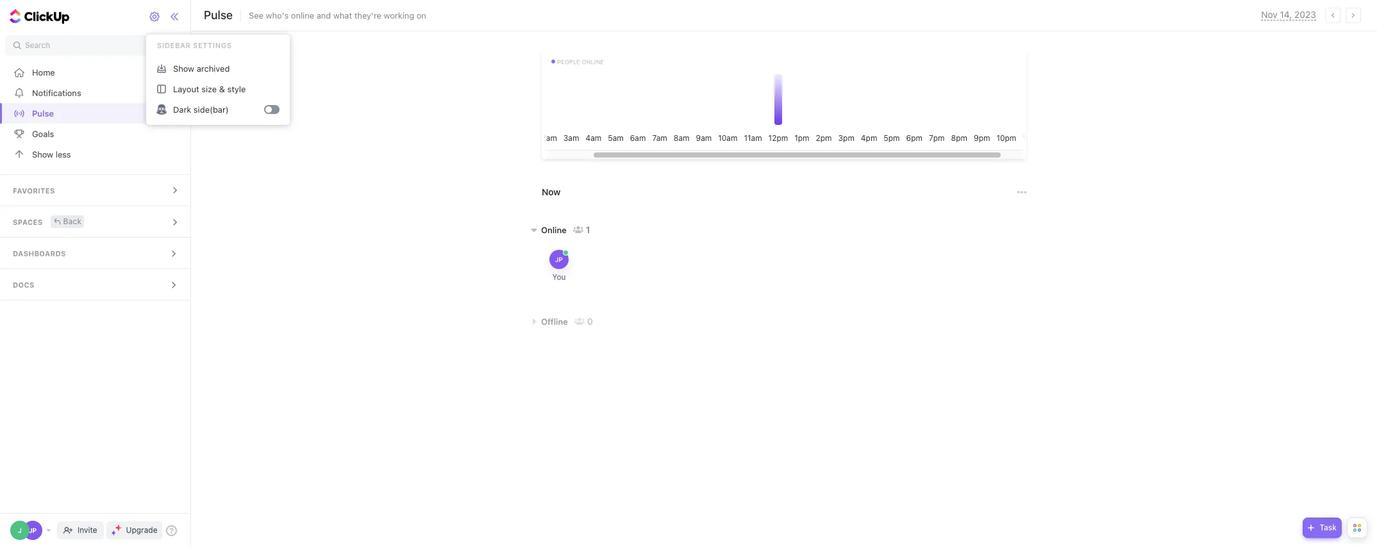 Task type: describe. For each thing, give the bounding box(es) containing it.
goals link
[[0, 124, 191, 144]]

3am 4am 5am 6am 7am 8am 9am 10am 11am
[[564, 133, 762, 143]]

favorites
[[13, 187, 55, 195]]

see who's online and what they're working on
[[249, 10, 427, 20]]

on
[[417, 10, 427, 20]]

show less
[[32, 149, 71, 159]]

show for show archived
[[173, 63, 194, 73]]

online
[[541, 225, 567, 235]]

9pm
[[974, 133, 991, 143]]

archived
[[197, 63, 230, 73]]

upgrade
[[126, 526, 157, 536]]

6am
[[630, 133, 646, 143]]

3am
[[564, 133, 580, 143]]

1pm 2pm 3pm 4pm 5pm 6pm 7pm 8pm 9pm 10pm
[[795, 133, 1017, 143]]

settings
[[193, 41, 232, 49]]

back link
[[50, 215, 84, 228]]

offline
[[541, 317, 568, 327]]

home
[[32, 67, 55, 77]]

1 vertical spatial online
[[582, 58, 604, 65]]

5am
[[608, 133, 624, 143]]

12pm
[[769, 133, 788, 143]]

8pm
[[952, 133, 968, 143]]

people online
[[557, 58, 604, 65]]

10pm
[[997, 133, 1017, 143]]

favorites button
[[0, 175, 191, 206]]

4am
[[586, 133, 602, 143]]

task
[[1320, 523, 1337, 533]]

show for show less
[[32, 149, 53, 159]]

layout
[[173, 84, 199, 94]]

upgrade link
[[106, 522, 163, 540]]

home link
[[0, 62, 191, 83]]

4pm
[[861, 133, 878, 143]]

1pm
[[795, 133, 810, 143]]

what
[[333, 10, 352, 20]]

sidebar navigation
[[0, 0, 191, 548]]

who's
[[266, 10, 289, 20]]

0 vertical spatial pulse
[[204, 8, 233, 22]]

sidebar settings image
[[149, 11, 161, 22]]

side(bar)
[[194, 104, 229, 115]]

6pm
[[907, 133, 923, 143]]



Task type: vqa. For each thing, say whether or not it's contained in the screenshot.
business time image
no



Task type: locate. For each thing, give the bounding box(es) containing it.
working
[[384, 10, 415, 20]]

7am
[[653, 133, 668, 143]]

online left 'and'
[[291, 10, 314, 20]]

back
[[63, 216, 82, 226]]

2pm
[[816, 133, 832, 143]]

0 vertical spatial show
[[173, 63, 194, 73]]

8am
[[674, 133, 690, 143]]

show archived
[[173, 63, 230, 73]]

online right people
[[582, 58, 604, 65]]

2am
[[542, 133, 557, 143]]

online
[[291, 10, 314, 20], [582, 58, 604, 65]]

1 vertical spatial pulse
[[32, 108, 54, 118]]

show up layout on the top of page
[[173, 63, 194, 73]]

sidebar
[[157, 41, 191, 49]]

dark
[[173, 104, 191, 115]]

notifications link
[[0, 83, 191, 103]]

now
[[542, 187, 561, 198]]

style
[[227, 84, 246, 94]]

0 vertical spatial online
[[291, 10, 314, 20]]

&
[[219, 84, 225, 94]]

dashboards
[[13, 250, 66, 258]]

see
[[249, 10, 264, 20]]

notifications
[[32, 88, 81, 98]]

9am
[[696, 133, 712, 143]]

pulse link
[[0, 103, 191, 124]]

they're
[[355, 10, 382, 20]]

docs
[[13, 281, 35, 289]]

0
[[587, 316, 593, 327]]

1 vertical spatial show
[[32, 149, 53, 159]]

0 horizontal spatial show
[[32, 149, 53, 159]]

⌘k
[[164, 40, 176, 50]]

pulse up goals
[[32, 108, 54, 118]]

show archived link
[[151, 58, 285, 79]]

show inside sidebar navigation
[[32, 149, 53, 159]]

and
[[317, 10, 331, 20]]

0 horizontal spatial online
[[291, 10, 314, 20]]

7pm
[[929, 133, 945, 143]]

dark side(bar)
[[173, 104, 229, 115]]

5pm
[[884, 133, 900, 143]]

invite
[[78, 526, 97, 536]]

show
[[173, 63, 194, 73], [32, 149, 53, 159]]

1
[[586, 225, 590, 235]]

size
[[202, 84, 217, 94]]

1 horizontal spatial show
[[173, 63, 194, 73]]

1 horizontal spatial online
[[582, 58, 604, 65]]

3pm
[[839, 133, 855, 143]]

goals
[[32, 129, 54, 139]]

11am
[[744, 133, 762, 143]]

1 horizontal spatial pulse
[[204, 8, 233, 22]]

0 horizontal spatial pulse
[[32, 108, 54, 118]]

less
[[56, 149, 71, 159]]

pulse up settings
[[204, 8, 233, 22]]

pulse inside sidebar navigation
[[32, 108, 54, 118]]

layout size & style
[[173, 84, 246, 94]]

show down goals
[[32, 149, 53, 159]]

10am
[[719, 133, 738, 143]]

pulse
[[204, 8, 233, 22], [32, 108, 54, 118]]

search
[[25, 40, 50, 50]]

11pm
[[1023, 133, 1042, 143]]

sidebar settings
[[157, 41, 232, 49]]

people
[[557, 58, 580, 65]]



